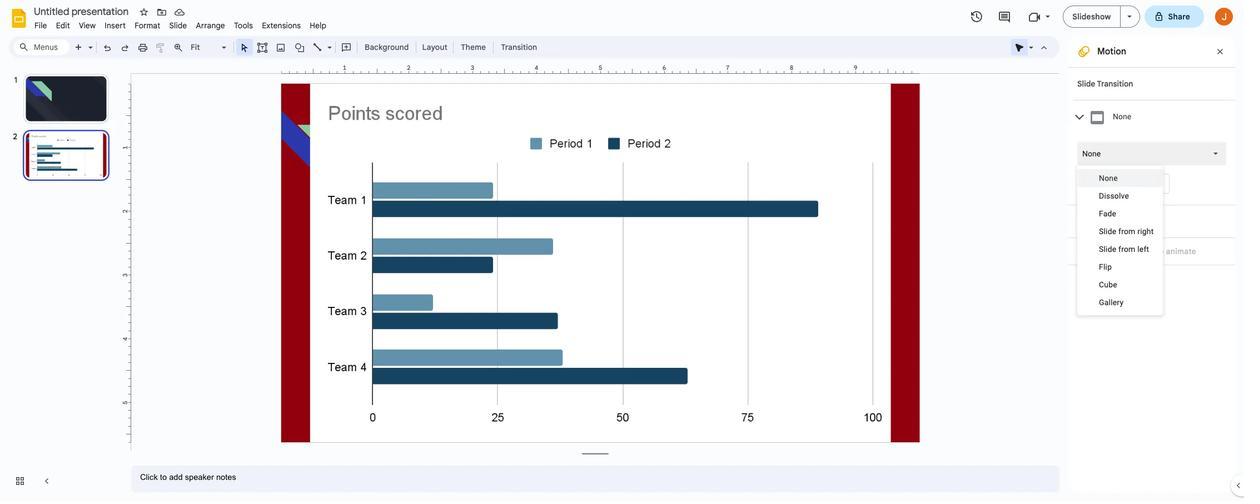 Task type: vqa. For each thing, say whether or not it's contained in the screenshot.
ord
no



Task type: locate. For each thing, give the bounding box(es) containing it.
tools menu item
[[230, 19, 257, 32]]

none tab
[[1073, 100, 1235, 134]]

1 vertical spatial to
[[1156, 247, 1164, 257]]

transition button
[[496, 39, 542, 56]]

2 from from the top
[[1119, 245, 1136, 254]]

none up dissolve
[[1099, 174, 1118, 183]]

0 horizontal spatial to
[[1115, 180, 1122, 188]]

Star checkbox
[[136, 4, 152, 20]]

slide transition
[[1077, 79, 1133, 89]]

Menus field
[[14, 39, 69, 55]]

insert image image
[[274, 39, 287, 55]]

to right left
[[1156, 247, 1164, 257]]

from left left
[[1119, 245, 1136, 254]]

none inside list box
[[1082, 150, 1101, 158]]

1 vertical spatial transition
[[1097, 79, 1133, 89]]

edit
[[56, 21, 70, 31]]

all
[[1124, 180, 1132, 188]]

background button
[[360, 39, 414, 56]]

motion section
[[1068, 36, 1235, 493]]

extensions menu item
[[257, 19, 305, 32]]

menu bar
[[30, 14, 331, 33]]

transition inside 'button'
[[501, 42, 537, 52]]

to inside none tab panel
[[1115, 180, 1122, 188]]

edit menu item
[[52, 19, 74, 32]]

presentation options image
[[1127, 16, 1132, 18]]

slideshow
[[1073, 12, 1111, 22]]

dissolve
[[1099, 192, 1129, 201]]

live pointer settings image
[[1026, 40, 1033, 44]]

slides
[[1133, 180, 1152, 188]]

to left all
[[1115, 180, 1122, 188]]

to
[[1115, 180, 1122, 188], [1156, 247, 1164, 257]]

slide
[[169, 21, 187, 31], [1077, 79, 1095, 89], [1099, 227, 1117, 236], [1099, 245, 1117, 254]]

none option
[[1082, 148, 1101, 160]]

0 vertical spatial none
[[1113, 112, 1131, 121]]

slide from right
[[1099, 227, 1154, 236]]

menu bar containing file
[[30, 14, 331, 33]]

0 vertical spatial from
[[1119, 227, 1136, 236]]

menu bar banner
[[0, 0, 1244, 502]]

1 vertical spatial none
[[1082, 150, 1101, 158]]

slide inside menu item
[[169, 21, 187, 31]]

list box containing none
[[1077, 166, 1163, 316]]

extensions
[[262, 21, 301, 31]]

none inside tab
[[1113, 112, 1131, 121]]

navigation
[[0, 63, 122, 502]]

none tab panel
[[1073, 134, 1235, 205]]

cube
[[1099, 281, 1117, 290]]

fade
[[1099, 210, 1116, 218]]

file menu item
[[30, 19, 52, 32]]

animate
[[1166, 247, 1196, 257]]

slide menu item
[[165, 19, 191, 32]]

1 vertical spatial from
[[1119, 245, 1136, 254]]

2 vertical spatial none
[[1099, 174, 1118, 183]]

layout
[[422, 42, 447, 52]]

insert menu item
[[100, 19, 130, 32]]

layout button
[[419, 39, 451, 56]]

background
[[365, 42, 409, 52]]

arrange menu item
[[191, 19, 230, 32]]

select
[[1092, 247, 1116, 257]]

none down slide transition
[[1113, 112, 1131, 121]]

slide for slide from left
[[1099, 245, 1117, 254]]

transition
[[501, 42, 537, 52], [1097, 79, 1133, 89]]

none up apply
[[1082, 150, 1101, 158]]

none inside list box
[[1099, 174, 1118, 183]]

object
[[1130, 247, 1154, 257]]

slide for slide from right
[[1099, 227, 1117, 236]]

transition right "theme" button
[[501, 42, 537, 52]]

0 horizontal spatial transition
[[501, 42, 537, 52]]

from
[[1119, 227, 1136, 236], [1119, 245, 1136, 254]]

arrange
[[196, 21, 225, 31]]

list box
[[1077, 166, 1163, 316]]

flip
[[1099, 263, 1112, 272]]

transition down motion
[[1097, 79, 1133, 89]]

play
[[1091, 280, 1107, 290]]

from down animations
[[1119, 227, 1136, 236]]

object animations
[[1077, 217, 1145, 227]]

motion application
[[0, 0, 1244, 502]]

1 horizontal spatial to
[[1156, 247, 1164, 257]]

none
[[1113, 112, 1131, 121], [1082, 150, 1101, 158], [1099, 174, 1118, 183]]

help menu item
[[305, 19, 331, 32]]

object
[[1077, 217, 1102, 227]]

0 vertical spatial transition
[[501, 42, 537, 52]]

motion
[[1097, 46, 1126, 57]]

0 vertical spatial to
[[1115, 180, 1122, 188]]

shape image
[[293, 39, 306, 55]]

1 from from the top
[[1119, 227, 1136, 236]]

insert
[[105, 21, 126, 31]]

1 horizontal spatial transition
[[1097, 79, 1133, 89]]

theme button
[[456, 39, 491, 56]]

tools
[[234, 21, 253, 31]]

slide inside motion section
[[1077, 79, 1095, 89]]



Task type: describe. For each thing, give the bounding box(es) containing it.
slide for slide transition
[[1077, 79, 1095, 89]]

view menu item
[[74, 19, 100, 32]]

animations
[[1104, 217, 1145, 227]]

navigation inside the motion 'application'
[[0, 63, 122, 502]]

view
[[79, 21, 96, 31]]

select an object to animate button
[[1077, 245, 1204, 259]]

apply to all slides
[[1095, 180, 1152, 188]]

share button
[[1144, 6, 1204, 28]]

apply to all slides button
[[1077, 174, 1170, 194]]

slide from left
[[1099, 245, 1149, 254]]

list box inside the motion 'application'
[[1077, 166, 1163, 316]]

from for right
[[1119, 227, 1136, 236]]

left
[[1138, 245, 1149, 254]]

format menu item
[[130, 19, 165, 32]]

select an object to animate
[[1092, 247, 1196, 257]]

help
[[310, 21, 326, 31]]

Zoom text field
[[189, 39, 220, 55]]

format
[[135, 21, 160, 31]]

menu bar inside menu bar banner
[[30, 14, 331, 33]]

an
[[1118, 247, 1128, 257]]

share
[[1168, 12, 1190, 22]]

play button
[[1077, 275, 1121, 295]]

Zoom field
[[187, 39, 231, 56]]

file
[[34, 21, 47, 31]]

theme
[[461, 42, 486, 52]]

slide for slide
[[169, 21, 187, 31]]

slideshow button
[[1063, 6, 1120, 28]]

gallery
[[1099, 299, 1124, 307]]

mode and view toolbar
[[1011, 36, 1053, 58]]

right
[[1138, 227, 1154, 236]]

Rename text field
[[30, 4, 135, 18]]

new slide with layout image
[[86, 40, 93, 44]]

transition inside motion section
[[1097, 79, 1133, 89]]

none list box
[[1077, 142, 1226, 166]]

main toolbar
[[40, 0, 543, 491]]

apply
[[1095, 180, 1113, 188]]

from for left
[[1119, 245, 1136, 254]]



